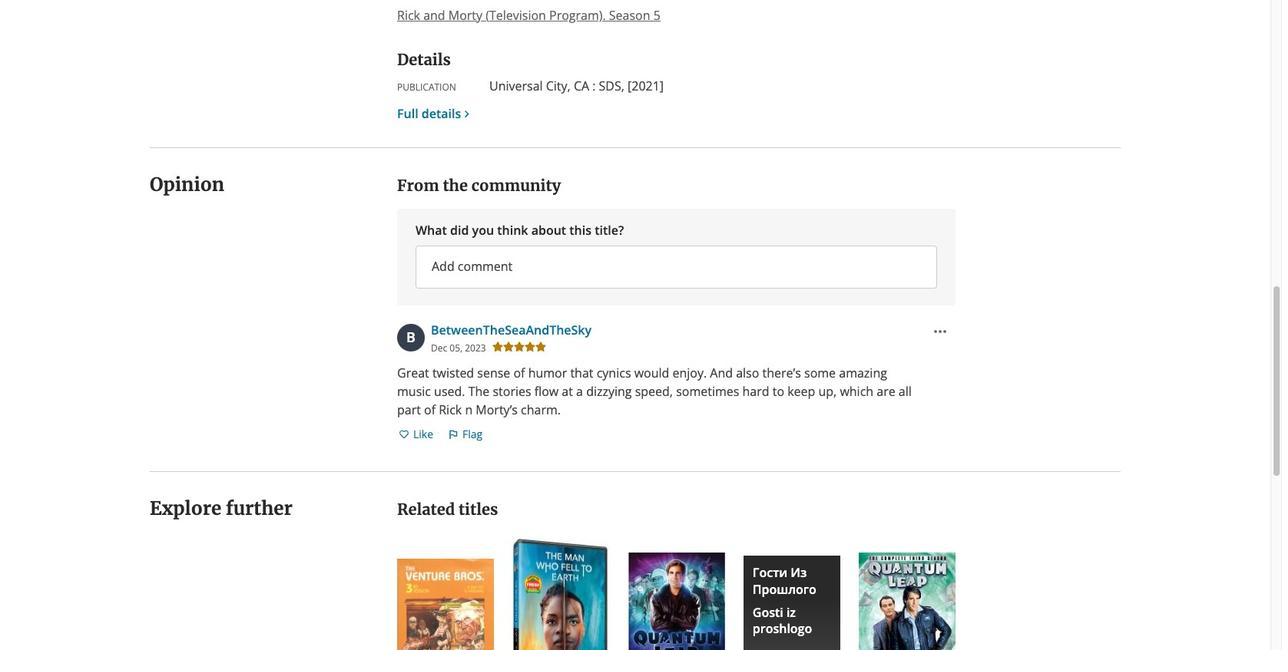 Task type: vqa. For each thing, say whether or not it's contained in the screenshot.
the View
no



Task type: describe. For each thing, give the bounding box(es) containing it.
sense
[[477, 365, 511, 382]]

morty
[[449, 7, 483, 23]]

2 quantum leap.… link from the left
[[859, 553, 956, 651]]

details
[[397, 50, 451, 69]]

the for the man who fell to…
[[522, 548, 544, 565]]

would
[[635, 365, 670, 382]]

explore
[[150, 497, 222, 521]]

1 leap.… from the left
[[637, 579, 679, 596]]

related
[[397, 500, 455, 519]]

2 quantum leap.… from the left
[[868, 562, 925, 596]]

1 quantum from the left
[[637, 562, 694, 579]]

that
[[571, 365, 594, 382]]

5
[[654, 7, 661, 23]]

who
[[522, 564, 549, 581]]

dec 05, 2023
[[431, 342, 486, 355]]

sds,
[[599, 77, 625, 94]]

the for the venture bros.…
[[407, 568, 428, 584]]

1 quantum leap.… from the left
[[637, 562, 694, 596]]

venture
[[432, 568, 479, 584]]

great twisted sense of humor that cynics would enjoy. and also there's some amazing music used. the stories flow at a dizzying speed, sometimes hard to keep up, which are all part of rick n morty's charm.
[[397, 365, 912, 419]]

some
[[805, 365, 836, 382]]

details
[[422, 105, 461, 122]]

the man who fell to…
[[522, 548, 598, 581]]

svg flag outline image
[[447, 429, 460, 441]]

2 leap.… from the left
[[868, 579, 910, 596]]

:
[[593, 77, 596, 94]]

publication
[[397, 80, 456, 93]]

add comment button
[[416, 246, 938, 289]]

you
[[472, 222, 494, 239]]

part
[[397, 402, 421, 419]]

humor
[[528, 365, 567, 382]]

titles
[[459, 500, 498, 519]]

sometimes
[[676, 383, 740, 400]]

1 horizontal spatial of
[[514, 365, 525, 382]]

3 svg star image from the left
[[535, 341, 547, 353]]

1 vertical spatial of
[[424, 402, 436, 419]]

dizzying
[[586, 383, 632, 400]]

are
[[877, 383, 896, 400]]

2 quantum from the left
[[868, 562, 925, 579]]

2023
[[465, 342, 486, 355]]

about
[[532, 222, 566, 239]]

[2021]
[[628, 77, 664, 94]]

comment
[[458, 258, 513, 275]]

universal
[[490, 77, 543, 94]]

the venture bros.…
[[407, 568, 479, 601]]

speed,
[[635, 383, 673, 400]]

0 vertical spatial rick
[[397, 7, 420, 23]]

full details
[[397, 105, 461, 122]]

1 quantum leap.… link from the left
[[628, 553, 725, 651]]

which
[[840, 383, 874, 400]]

all
[[899, 383, 912, 400]]

from
[[397, 176, 439, 195]]

ca
[[574, 77, 589, 94]]

2 svg star image from the left
[[524, 341, 536, 353]]

from the community
[[397, 176, 561, 195]]

opinion
[[150, 173, 225, 196]]

used.
[[434, 383, 465, 400]]

svg chevron right image
[[460, 107, 474, 122]]

2 svg star image from the left
[[502, 341, 515, 353]]

twisted
[[433, 365, 474, 382]]

the venture bros.… link
[[397, 559, 494, 651]]

dec
[[431, 342, 447, 355]]

this
[[570, 222, 592, 239]]

think
[[497, 222, 528, 239]]

05,
[[450, 342, 463, 355]]

did
[[450, 222, 469, 239]]

man
[[547, 548, 573, 565]]

and
[[710, 365, 733, 382]]

full
[[397, 105, 419, 122]]

flag
[[463, 427, 483, 442]]

great
[[397, 365, 429, 382]]

b
[[407, 328, 416, 347]]

music
[[397, 383, 431, 400]]

add comment
[[432, 258, 513, 275]]

keep
[[788, 383, 816, 400]]



Task type: locate. For each thing, give the bounding box(es) containing it.
hard
[[743, 383, 770, 400]]

full details link
[[397, 105, 474, 122]]

1 horizontal spatial rick
[[439, 402, 462, 419]]

betweentheseaandthesky link
[[431, 322, 592, 339]]

1 horizontal spatial the
[[469, 383, 490, 400]]

0 vertical spatial of
[[514, 365, 525, 382]]

the man who fell to… link
[[513, 539, 610, 651]]

0 vertical spatial the
[[469, 383, 490, 400]]

svg star image down betweentheseaandthesky
[[502, 341, 515, 353]]

0 horizontal spatial rick
[[397, 7, 420, 23]]

season
[[609, 7, 651, 23]]

stories
[[493, 383, 531, 400]]

svg heart outline image
[[398, 429, 410, 441]]

flow
[[535, 383, 559, 400]]

0 horizontal spatial leap.…
[[637, 579, 679, 596]]

0 horizontal spatial the
[[407, 568, 428, 584]]

the up n
[[469, 383, 490, 400]]

the inside great twisted sense of humor that cynics would enjoy. and also there's some amazing music used. the stories flow at a dizzying speed, sometimes hard to keep up, which are all part of rick n morty's charm.
[[469, 383, 490, 400]]

rick
[[397, 7, 420, 23], [439, 402, 462, 419]]

the
[[443, 176, 468, 195]]

of right the part
[[424, 402, 436, 419]]

rick inside great twisted sense of humor that cynics would enjoy. and also there's some amazing music used. the stories flow at a dizzying speed, sometimes hard to keep up, which are all part of rick n morty's charm.
[[439, 402, 462, 419]]

amazing
[[839, 365, 888, 382]]

2 vertical spatial the
[[407, 568, 428, 584]]

program).
[[550, 7, 606, 23]]

community
[[472, 176, 561, 195]]

1 horizontal spatial quantum
[[868, 562, 925, 579]]

related titles
[[397, 500, 498, 519]]

further
[[226, 497, 293, 521]]

enjoy.
[[673, 365, 707, 382]]

a
[[576, 383, 583, 400]]

b link
[[397, 325, 425, 352]]

svg star image
[[492, 341, 504, 353], [502, 341, 515, 353], [535, 341, 547, 353]]

n
[[465, 402, 473, 419]]

svg star image up humor
[[535, 341, 547, 353]]

1 vertical spatial the
[[522, 548, 544, 565]]

rick left and
[[397, 7, 420, 23]]

to
[[773, 383, 785, 400]]

also
[[736, 365, 760, 382]]

city,
[[546, 77, 571, 94]]

rick down 'used.'
[[439, 402, 462, 419]]

title?
[[595, 222, 624, 239]]

the inside the man who fell to…
[[522, 548, 544, 565]]

прошлого
[[753, 581, 817, 598], [753, 581, 817, 598]]

0 horizontal spatial of
[[424, 402, 436, 419]]

what did you think about this title?
[[416, 222, 624, 239]]

1 svg star image from the left
[[492, 341, 504, 353]]

1 horizontal spatial quantum leap.… link
[[859, 553, 956, 651]]

0 horizontal spatial quantum
[[637, 562, 694, 579]]

1 horizontal spatial leap.…
[[868, 579, 910, 596]]

explore further
[[150, 497, 293, 521]]

add
[[432, 258, 455, 275]]

cynics
[[597, 365, 631, 382]]

morty's
[[476, 402, 518, 419]]

0 horizontal spatial quantum leap.… link
[[628, 553, 725, 651]]

1 vertical spatial rick
[[439, 402, 462, 419]]

up,
[[819, 383, 837, 400]]

at
[[562, 383, 573, 400]]

iz
[[787, 604, 796, 621], [787, 604, 796, 621]]

rick and morty (television program). season 5
[[397, 7, 661, 23]]

like button
[[397, 422, 434, 447]]

universal city, ca : sds, [2021]
[[490, 77, 664, 94]]

(television
[[486, 7, 546, 23]]

there's
[[763, 365, 801, 382]]

bros.…
[[407, 584, 447, 601]]

of up stories
[[514, 365, 525, 382]]

quantum leap.… link
[[628, 553, 725, 651], [859, 553, 956, 651]]

quantum leap.…
[[637, 562, 694, 596], [868, 562, 925, 596]]

2 horizontal spatial the
[[522, 548, 544, 565]]

svg star image down betweentheseaandthesky "link"
[[492, 341, 504, 353]]

fell
[[552, 564, 573, 581]]

and
[[424, 7, 445, 23]]

rick and morty (television program). season 5 link
[[397, 6, 661, 24]]

leap.…
[[637, 579, 679, 596], [868, 579, 910, 596]]

the
[[469, 383, 490, 400], [522, 548, 544, 565], [407, 568, 428, 584]]

betweentheseaandthesky
[[431, 322, 592, 339]]

the inside the venture bros.…
[[407, 568, 428, 584]]

the left the venture
[[407, 568, 428, 584]]

гости из прошлого gosti iz proshlogo
[[753, 565, 817, 638], [753, 565, 817, 638]]

flag button
[[447, 422, 484, 447]]

like
[[413, 427, 433, 442]]

what
[[416, 222, 447, 239]]

0 horizontal spatial quantum leap.…
[[637, 562, 694, 596]]

gosti
[[753, 604, 784, 621], [753, 604, 784, 621]]

1 horizontal spatial quantum leap.…
[[868, 562, 925, 596]]

to…
[[576, 564, 598, 581]]

1 svg star image from the left
[[513, 341, 525, 353]]

the left the man
[[522, 548, 544, 565]]

svg star image
[[513, 341, 525, 353], [524, 341, 536, 353]]

charm.
[[521, 402, 561, 419]]

of
[[514, 365, 525, 382], [424, 402, 436, 419]]

svg ellipsis image
[[932, 322, 950, 341]]

гости
[[753, 565, 788, 582], [753, 565, 788, 582]]

proshlogo
[[753, 621, 812, 638], [753, 621, 812, 638]]



